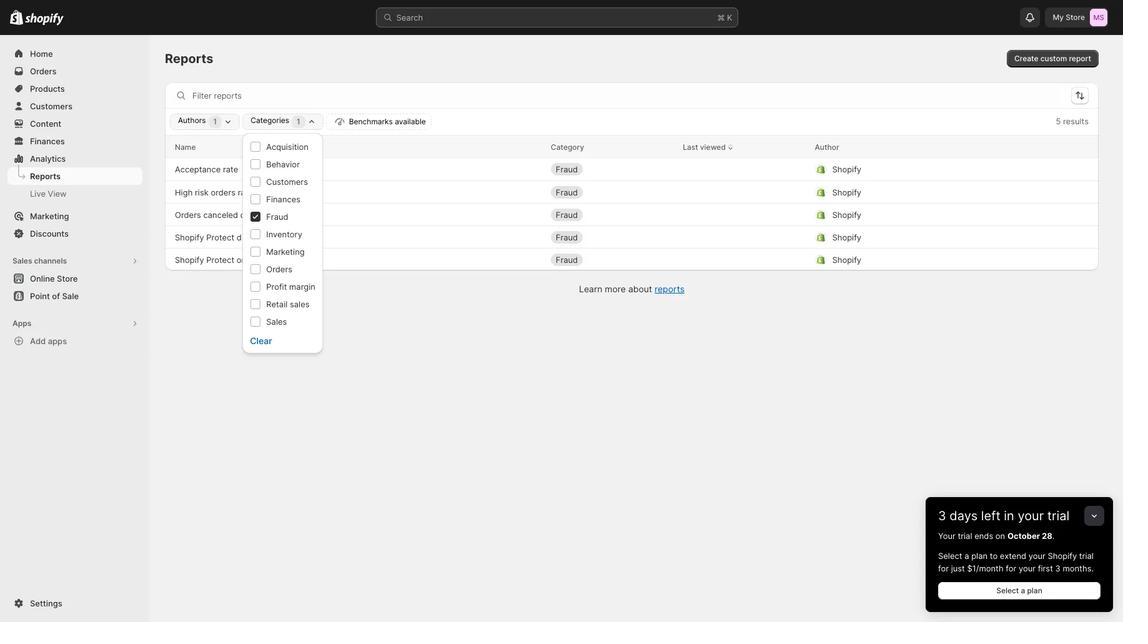 Task type: describe. For each thing, give the bounding box(es) containing it.
list of reports table
[[165, 136, 1099, 271]]

more
[[605, 284, 626, 294]]

content link
[[8, 115, 143, 133]]

fraud for orders
[[556, 187, 578, 197]]

authors
[[178, 116, 206, 125]]

shopify protect dispute total link
[[175, 231, 285, 243]]

extend
[[1001, 551, 1027, 561]]

channels
[[34, 256, 67, 266]]

retail
[[266, 299, 288, 309]]

row containing high risk orders rate
[[165, 181, 1099, 203]]

reports inside reports link
[[30, 171, 61, 181]]

select a plan
[[997, 586, 1043, 596]]

3 inside select a plan to extend your shopify trial for just $1/month for your first 3 months.
[[1056, 564, 1061, 574]]

to for extend
[[990, 551, 998, 561]]

2 for from the left
[[1006, 564, 1017, 574]]

row containing shopify protect dispute total
[[165, 226, 1099, 248]]

your inside 3 days left in your trial dropdown button
[[1018, 509, 1045, 524]]

orders canceled due to fraud link
[[175, 208, 288, 221]]

custom
[[1041, 54, 1068, 63]]

1 for categories
[[297, 117, 300, 126]]

1 horizontal spatial finances
[[266, 194, 301, 204]]

3 days left in your trial
[[939, 509, 1070, 524]]

1 for from the left
[[939, 564, 949, 574]]

october
[[1008, 531, 1041, 541]]

total for shopify protect order total
[[260, 255, 277, 265]]

online store button
[[0, 270, 150, 288]]

$1/month
[[968, 564, 1004, 574]]

content
[[30, 119, 61, 129]]

shopify inside shopify protect order total link
[[175, 255, 204, 265]]

category
[[551, 142, 585, 152]]

acceptance
[[175, 164, 221, 174]]

3 inside dropdown button
[[939, 509, 947, 524]]

1 horizontal spatial marketing
[[266, 247, 305, 257]]

trial inside 3 days left in your trial dropdown button
[[1048, 509, 1070, 524]]

create custom report
[[1015, 54, 1092, 63]]

shopify inside select a plan to extend your shopify trial for just $1/month for your first 3 months.
[[1048, 551, 1078, 561]]

1 fraud cell from the top
[[551, 159, 673, 179]]

last
[[683, 142, 699, 152]]

of
[[52, 291, 60, 301]]

trial inside select a plan to extend your shopify trial for just $1/month for your first 3 months.
[[1080, 551, 1094, 561]]

0 vertical spatial rate
[[223, 164, 238, 174]]

acceptance rate link
[[175, 163, 238, 176]]

2 vertical spatial your
[[1019, 564, 1036, 574]]

3 days left in your trial button
[[926, 498, 1114, 524]]

row containing name
[[165, 136, 1099, 158]]

clear button
[[250, 336, 272, 346]]

store for online store
[[57, 274, 78, 284]]

acquisition
[[266, 142, 309, 152]]

in
[[1005, 509, 1015, 524]]

sales channels button
[[8, 253, 143, 270]]

due
[[241, 210, 255, 220]]

acceptance rate
[[175, 164, 238, 174]]

report
[[1070, 54, 1092, 63]]

sales for sales
[[266, 317, 287, 327]]

home
[[30, 49, 53, 59]]

⌘ k
[[718, 13, 733, 23]]

select for select a plan to extend your shopify trial for just $1/month for your first 3 months.
[[939, 551, 963, 561]]

products link
[[8, 80, 143, 98]]

canceled
[[203, 210, 238, 220]]

add
[[30, 336, 46, 346]]

point of sale link
[[8, 288, 143, 305]]

reports link
[[8, 168, 143, 185]]

sales for sales channels
[[13, 256, 32, 266]]

row containing shopify protect order total
[[165, 248, 1099, 271]]

select for select a plan
[[997, 586, 1020, 596]]

search
[[397, 13, 423, 23]]

orders
[[211, 187, 236, 197]]

category button
[[551, 141, 585, 153]]

sales channels
[[13, 256, 67, 266]]

high risk orders rate link
[[175, 186, 253, 198]]

high risk orders rate
[[175, 187, 253, 197]]

apps
[[13, 319, 31, 328]]

⌘
[[718, 13, 725, 23]]

1 horizontal spatial customers
[[266, 177, 308, 187]]

fraud cell for due
[[551, 205, 673, 225]]

your
[[939, 531, 956, 541]]

store for my store
[[1066, 13, 1086, 22]]

available
[[395, 117, 426, 126]]

marketing link
[[8, 208, 143, 225]]

create
[[1015, 54, 1039, 63]]

author button
[[815, 141, 840, 153]]

results
[[1064, 116, 1089, 126]]

point of sale
[[30, 291, 79, 301]]

risk
[[195, 187, 209, 197]]

on
[[996, 531, 1006, 541]]

order
[[237, 255, 257, 265]]

orders link
[[8, 63, 143, 80]]

plan for select a plan
[[1028, 586, 1043, 596]]

select a plan to extend your shopify trial for just $1/month for your first 3 months.
[[939, 551, 1094, 574]]

add apps
[[30, 336, 67, 346]]

fraud cell for dispute
[[551, 227, 673, 247]]

to for fraud
[[257, 210, 265, 220]]

shopify inside shopify protect dispute total link
[[175, 232, 204, 242]]

benchmarks available
[[349, 117, 426, 126]]

shopify protect order total
[[175, 255, 277, 265]]

shopify image
[[25, 13, 64, 25]]

analytics link
[[8, 150, 143, 168]]

total for shopify protect dispute total
[[268, 232, 285, 242]]

fraud for order
[[556, 255, 578, 265]]

your trial ends on october 28 .
[[939, 531, 1055, 541]]

margin
[[289, 282, 316, 292]]

shopify cell for due
[[815, 205, 1059, 225]]

live
[[30, 189, 46, 199]]

live view
[[30, 189, 67, 199]]

last viewed button
[[683, 138, 736, 156]]

shopify protect order total link
[[175, 253, 277, 266]]

last viewed
[[683, 142, 726, 152]]



Task type: locate. For each thing, give the bounding box(es) containing it.
for down "extend"
[[1006, 564, 1017, 574]]

fraud for due
[[556, 210, 578, 220]]

0 horizontal spatial finances
[[30, 136, 65, 146]]

row
[[165, 136, 1099, 158], [165, 158, 1099, 181], [165, 181, 1099, 203], [165, 203, 1099, 226], [165, 226, 1099, 248], [165, 248, 1099, 271]]

profit
[[266, 282, 287, 292]]

0 horizontal spatial a
[[965, 551, 970, 561]]

a up the just
[[965, 551, 970, 561]]

sales up online
[[13, 256, 32, 266]]

0 vertical spatial select
[[939, 551, 963, 561]]

plan up $1/month
[[972, 551, 988, 561]]

products
[[30, 84, 65, 94]]

discounts link
[[8, 225, 143, 243]]

0 vertical spatial a
[[965, 551, 970, 561]]

0 vertical spatial trial
[[1048, 509, 1070, 524]]

0 horizontal spatial orders
[[30, 66, 57, 76]]

0 vertical spatial orders
[[30, 66, 57, 76]]

high
[[175, 187, 193, 197]]

0 vertical spatial store
[[1066, 13, 1086, 22]]

select a plan link
[[939, 583, 1101, 600]]

total right order
[[260, 255, 277, 265]]

trial right your
[[958, 531, 973, 541]]

total down the "fraud"
[[268, 232, 285, 242]]

protect down shopify protect dispute total
[[206, 255, 234, 265]]

4 shopify cell from the top
[[815, 227, 1059, 247]]

1 row from the top
[[165, 136, 1099, 158]]

fraud
[[267, 210, 288, 220]]

add apps button
[[8, 333, 143, 350]]

1 up acquisition
[[297, 117, 300, 126]]

0 horizontal spatial store
[[57, 274, 78, 284]]

1 shopify cell from the top
[[815, 159, 1059, 179]]

a down select a plan to extend your shopify trial for just $1/month for your first 3 months.
[[1022, 586, 1026, 596]]

point
[[30, 291, 50, 301]]

settings link
[[8, 595, 143, 613]]

customers down behavior
[[266, 177, 308, 187]]

shopify cell for order
[[815, 250, 1059, 270]]

sale
[[62, 291, 79, 301]]

1 horizontal spatial trial
[[1048, 509, 1070, 524]]

select down select a plan to extend your shopify trial for just $1/month for your first 3 months.
[[997, 586, 1020, 596]]

sales
[[13, 256, 32, 266], [266, 317, 287, 327]]

marketing down inventory
[[266, 247, 305, 257]]

3 row from the top
[[165, 181, 1099, 203]]

0 horizontal spatial plan
[[972, 551, 988, 561]]

1 horizontal spatial plan
[[1028, 586, 1043, 596]]

1 horizontal spatial 3
[[1056, 564, 1061, 574]]

point of sale button
[[0, 288, 150, 305]]

orders down "home" at the left of the page
[[30, 66, 57, 76]]

select
[[939, 551, 963, 561], [997, 586, 1020, 596]]

0 horizontal spatial marketing
[[30, 211, 69, 221]]

my store
[[1053, 13, 1086, 22]]

k
[[728, 13, 733, 23]]

shopify cell
[[815, 159, 1059, 179], [815, 182, 1059, 202], [815, 205, 1059, 225], [815, 227, 1059, 247], [815, 250, 1059, 270]]

0 vertical spatial your
[[1018, 509, 1045, 524]]

orders canceled due to fraud
[[175, 210, 288, 220]]

profit margin
[[266, 282, 316, 292]]

2 1 from the left
[[297, 117, 300, 126]]

1 vertical spatial customers
[[266, 177, 308, 187]]

1
[[213, 117, 217, 126], [297, 117, 300, 126]]

protect for order
[[206, 255, 234, 265]]

reports up 'authors'
[[165, 51, 213, 66]]

customers down products
[[30, 101, 72, 111]]

0 vertical spatial 3
[[939, 509, 947, 524]]

0 vertical spatial customers
[[30, 101, 72, 111]]

rate
[[223, 164, 238, 174], [238, 187, 253, 197]]

rate right orders
[[238, 187, 253, 197]]

online store
[[30, 274, 78, 284]]

1 vertical spatial your
[[1029, 551, 1046, 561]]

shopify protect dispute total
[[175, 232, 285, 242]]

for
[[939, 564, 949, 574], [1006, 564, 1017, 574]]

a inside select a plan to extend your shopify trial for just $1/month for your first 3 months.
[[965, 551, 970, 561]]

fraud for dispute
[[556, 232, 578, 242]]

store inside button
[[57, 274, 78, 284]]

3 up your
[[939, 509, 947, 524]]

1 horizontal spatial a
[[1022, 586, 1026, 596]]

clear
[[250, 336, 272, 346]]

1 horizontal spatial store
[[1066, 13, 1086, 22]]

1 vertical spatial 3
[[1056, 564, 1061, 574]]

0 horizontal spatial trial
[[958, 531, 973, 541]]

learn
[[579, 284, 603, 294]]

1 vertical spatial total
[[260, 255, 277, 265]]

1 vertical spatial protect
[[206, 255, 234, 265]]

.
[[1053, 531, 1055, 541]]

1 vertical spatial to
[[990, 551, 998, 561]]

0 vertical spatial protect
[[206, 232, 234, 242]]

marketing up discounts
[[30, 211, 69, 221]]

1 for authors
[[213, 117, 217, 126]]

1 horizontal spatial to
[[990, 551, 998, 561]]

2 shopify cell from the top
[[815, 182, 1059, 202]]

0 vertical spatial plan
[[972, 551, 988, 561]]

my
[[1053, 13, 1064, 22]]

days
[[950, 509, 978, 524]]

to
[[257, 210, 265, 220], [990, 551, 998, 561]]

1 right 'authors'
[[213, 117, 217, 126]]

0 horizontal spatial customers
[[30, 101, 72, 111]]

4 fraud cell from the top
[[551, 227, 673, 247]]

behavior
[[266, 159, 300, 169]]

protect for dispute
[[206, 232, 234, 242]]

for left the just
[[939, 564, 949, 574]]

1 vertical spatial a
[[1022, 586, 1026, 596]]

finances up analytics
[[30, 136, 65, 146]]

1 horizontal spatial 1
[[297, 117, 300, 126]]

1 1 from the left
[[213, 117, 217, 126]]

analytics
[[30, 154, 66, 164]]

0 vertical spatial to
[[257, 210, 265, 220]]

1 vertical spatial rate
[[238, 187, 253, 197]]

reports
[[655, 284, 685, 294]]

reports link
[[655, 284, 685, 294]]

sales down retail
[[266, 317, 287, 327]]

1 vertical spatial plan
[[1028, 586, 1043, 596]]

1 protect from the top
[[206, 232, 234, 242]]

a for select a plan
[[1022, 586, 1026, 596]]

2 row from the top
[[165, 158, 1099, 181]]

plan
[[972, 551, 988, 561], [1028, 586, 1043, 596]]

shopify cell for orders
[[815, 182, 1059, 202]]

3 right first at the bottom right of the page
[[1056, 564, 1061, 574]]

2 fraud cell from the top
[[551, 182, 673, 202]]

1 vertical spatial select
[[997, 586, 1020, 596]]

orders up profit
[[266, 264, 293, 274]]

dispute
[[237, 232, 265, 242]]

1 vertical spatial reports
[[30, 171, 61, 181]]

marketing
[[30, 211, 69, 221], [266, 247, 305, 257]]

Filter reports text field
[[193, 86, 1062, 106]]

2 vertical spatial orders
[[266, 264, 293, 274]]

1 horizontal spatial select
[[997, 586, 1020, 596]]

fraud cell
[[551, 159, 673, 179], [551, 182, 673, 202], [551, 205, 673, 225], [551, 227, 673, 247], [551, 250, 673, 270]]

protect
[[206, 232, 234, 242], [206, 255, 234, 265]]

1 vertical spatial trial
[[958, 531, 973, 541]]

online
[[30, 274, 55, 284]]

row containing orders canceled due to fraud
[[165, 203, 1099, 226]]

3
[[939, 509, 947, 524], [1056, 564, 1061, 574]]

1 vertical spatial store
[[57, 274, 78, 284]]

5 row from the top
[[165, 226, 1099, 248]]

finances link
[[8, 133, 143, 150]]

rate up orders
[[223, 164, 238, 174]]

customers link
[[8, 98, 143, 115]]

1 vertical spatial marketing
[[266, 247, 305, 257]]

about
[[629, 284, 653, 294]]

0 horizontal spatial to
[[257, 210, 265, 220]]

0 horizontal spatial 3
[[939, 509, 947, 524]]

author
[[815, 142, 840, 152]]

discounts
[[30, 229, 69, 239]]

sales
[[290, 299, 310, 309]]

ends
[[975, 531, 994, 541]]

1 vertical spatial sales
[[266, 317, 287, 327]]

view
[[48, 189, 67, 199]]

4 row from the top
[[165, 203, 1099, 226]]

apps button
[[8, 315, 143, 333]]

viewed
[[701, 142, 726, 152]]

customers inside "link"
[[30, 101, 72, 111]]

learn more about reports
[[579, 284, 685, 294]]

store
[[1066, 13, 1086, 22], [57, 274, 78, 284]]

to right due
[[257, 210, 265, 220]]

0 vertical spatial marketing
[[30, 211, 69, 221]]

plan inside select a plan to extend your shopify trial for just $1/month for your first 3 months.
[[972, 551, 988, 561]]

2 horizontal spatial orders
[[266, 264, 293, 274]]

0 horizontal spatial for
[[939, 564, 949, 574]]

0 vertical spatial total
[[268, 232, 285, 242]]

6 row from the top
[[165, 248, 1099, 271]]

2 protect from the top
[[206, 255, 234, 265]]

store right my
[[1066, 13, 1086, 22]]

name
[[175, 142, 196, 152]]

1 horizontal spatial for
[[1006, 564, 1017, 574]]

shopify image
[[10, 10, 23, 25]]

to up $1/month
[[990, 551, 998, 561]]

orders
[[30, 66, 57, 76], [175, 210, 201, 220], [266, 264, 293, 274]]

protect down canceled
[[206, 232, 234, 242]]

0 vertical spatial reports
[[165, 51, 213, 66]]

1 horizontal spatial orders
[[175, 210, 201, 220]]

fraud cell for orders
[[551, 182, 673, 202]]

trial up "." on the bottom right of the page
[[1048, 509, 1070, 524]]

1 vertical spatial finances
[[266, 194, 301, 204]]

row containing acceptance rate
[[165, 158, 1099, 181]]

orders down high
[[175, 210, 201, 220]]

home link
[[8, 45, 143, 63]]

create custom report button
[[1008, 50, 1099, 68]]

plan down first at the bottom right of the page
[[1028, 586, 1043, 596]]

1 horizontal spatial sales
[[266, 317, 287, 327]]

0 horizontal spatial sales
[[13, 256, 32, 266]]

3 days left in your trial element
[[926, 530, 1114, 613]]

to inside 'link'
[[257, 210, 265, 220]]

my store image
[[1091, 9, 1108, 26]]

left
[[982, 509, 1001, 524]]

0 horizontal spatial 1
[[213, 117, 217, 126]]

just
[[952, 564, 966, 574]]

to inside select a plan to extend your shopify trial for just $1/month for your first 3 months.
[[990, 551, 998, 561]]

3 fraud cell from the top
[[551, 205, 673, 225]]

1 vertical spatial orders
[[175, 210, 201, 220]]

1 horizontal spatial reports
[[165, 51, 213, 66]]

3 shopify cell from the top
[[815, 205, 1059, 225]]

select up the just
[[939, 551, 963, 561]]

total
[[268, 232, 285, 242], [260, 255, 277, 265]]

fraud cell for order
[[551, 250, 673, 270]]

finances up the "fraud"
[[266, 194, 301, 204]]

0 horizontal spatial select
[[939, 551, 963, 561]]

5 results
[[1057, 116, 1089, 126]]

0 vertical spatial sales
[[13, 256, 32, 266]]

your left first at the bottom right of the page
[[1019, 564, 1036, 574]]

5 fraud cell from the top
[[551, 250, 673, 270]]

2 vertical spatial trial
[[1080, 551, 1094, 561]]

0 horizontal spatial reports
[[30, 171, 61, 181]]

orders inside 'link'
[[175, 210, 201, 220]]

0 vertical spatial finances
[[30, 136, 65, 146]]

name button
[[175, 141, 196, 153]]

your up october
[[1018, 509, 1045, 524]]

a for select a plan to extend your shopify trial for just $1/month for your first 3 months.
[[965, 551, 970, 561]]

store up 'sale'
[[57, 274, 78, 284]]

your up first at the bottom right of the page
[[1029, 551, 1046, 561]]

customers
[[30, 101, 72, 111], [266, 177, 308, 187]]

reports down analytics
[[30, 171, 61, 181]]

shopify cell for dispute
[[815, 227, 1059, 247]]

2 horizontal spatial trial
[[1080, 551, 1094, 561]]

plan for select a plan to extend your shopify trial for just $1/month for your first 3 months.
[[972, 551, 988, 561]]

sales inside button
[[13, 256, 32, 266]]

benchmarks
[[349, 117, 393, 126]]

live view link
[[8, 185, 143, 203]]

inventory
[[266, 229, 302, 239]]

settings
[[30, 599, 62, 609]]

select inside select a plan to extend your shopify trial for just $1/month for your first 3 months.
[[939, 551, 963, 561]]

28
[[1042, 531, 1053, 541]]

trial up months.
[[1080, 551, 1094, 561]]

5 shopify cell from the top
[[815, 250, 1059, 270]]



Task type: vqa. For each thing, say whether or not it's contained in the screenshot.
reports
yes



